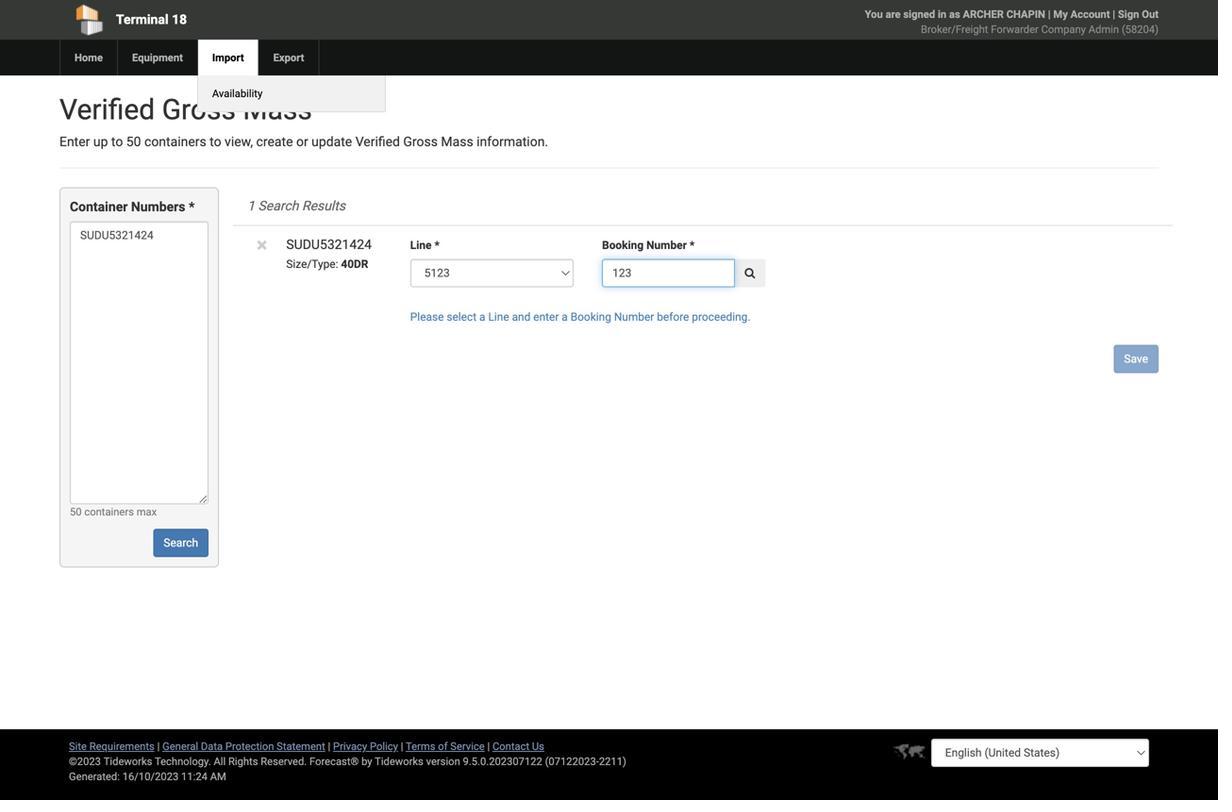 Task type: describe. For each thing, give the bounding box(es) containing it.
site requirements | general data protection statement | privacy policy | terms of service | contact us ©2023 tideworks technology. all rights reserved. forecast® by tideworks version 9.5.0.202307122 (07122023-2211) generated: 16/10/2023 11:24 am
[[69, 741, 627, 783]]

1 search results
[[247, 198, 346, 214]]

update
[[312, 134, 352, 150]]

archer
[[963, 8, 1004, 20]]

my
[[1054, 8, 1068, 20]]

my account link
[[1054, 8, 1111, 20]]

generated:
[[69, 771, 120, 783]]

availability
[[212, 87, 263, 100]]

| left general
[[157, 741, 160, 753]]

us
[[532, 741, 545, 753]]

home
[[75, 51, 103, 64]]

1
[[247, 198, 255, 214]]

2 to from the left
[[210, 134, 221, 150]]

search button
[[153, 529, 209, 557]]

container numbers *
[[70, 199, 195, 215]]

create
[[256, 134, 293, 150]]

before
[[657, 310, 689, 324]]

terminal
[[116, 12, 169, 27]]

admin
[[1089, 23, 1120, 35]]

protection
[[225, 741, 274, 753]]

| left my
[[1048, 8, 1051, 20]]

40dr
[[341, 258, 369, 271]]

equipment link
[[117, 40, 197, 76]]

1 horizontal spatial verified
[[356, 134, 400, 150]]

equipment
[[132, 51, 183, 64]]

up
[[93, 134, 108, 150]]

rights
[[228, 756, 258, 768]]

(07122023-
[[545, 756, 599, 768]]

view,
[[225, 134, 253, 150]]

in
[[938, 8, 947, 20]]

sudu5321424
[[286, 237, 372, 252]]

reserved.
[[261, 756, 307, 768]]

import
[[212, 51, 244, 64]]

enter
[[534, 310, 559, 324]]

privacy
[[333, 741, 367, 753]]

save button
[[1114, 345, 1159, 373]]

home link
[[59, 40, 117, 76]]

containers inside verified gross mass enter up to 50 containers to view, create or update verified gross mass information.
[[144, 134, 206, 150]]

terminal 18
[[116, 12, 187, 27]]

all
[[214, 756, 226, 768]]

1 to from the left
[[111, 134, 123, 150]]

export link
[[258, 40, 318, 76]]

1 horizontal spatial search
[[258, 198, 299, 214]]

terms of service link
[[406, 741, 485, 753]]

forecast®
[[310, 756, 359, 768]]

forwarder
[[991, 23, 1039, 35]]

50 inside 50 containers max search
[[70, 506, 82, 518]]

general
[[162, 741, 198, 753]]

1 vertical spatial booking
[[571, 310, 612, 324]]

version
[[426, 756, 460, 768]]

(58204)
[[1122, 23, 1159, 35]]

enter
[[59, 134, 90, 150]]

signed
[[904, 8, 936, 20]]

tideworks
[[375, 756, 424, 768]]

| left sign
[[1113, 8, 1116, 20]]

1 vertical spatial mass
[[441, 134, 474, 150]]

Container Numbers * text field
[[70, 221, 209, 504]]

terms
[[406, 741, 436, 753]]

1 a from the left
[[480, 310, 486, 324]]

* for booking number *
[[690, 239, 695, 252]]

you
[[865, 8, 883, 20]]

1 vertical spatial gross
[[403, 134, 438, 150]]

you are signed in as archer chapin | my account | sign out broker/freight forwarder company admin (58204)
[[865, 8, 1159, 35]]

chapin
[[1007, 8, 1046, 20]]

by
[[362, 756, 372, 768]]

of
[[438, 741, 448, 753]]

©2023 tideworks
[[69, 756, 152, 768]]

0 vertical spatial mass
[[243, 93, 312, 126]]

0 horizontal spatial verified
[[59, 93, 155, 126]]

import link
[[197, 40, 258, 76]]

max
[[137, 506, 157, 518]]

privacy policy link
[[333, 741, 398, 753]]

company
[[1042, 23, 1086, 35]]

search inside 50 containers max search
[[164, 537, 198, 550]]

0 vertical spatial gross
[[162, 93, 236, 126]]

× button
[[257, 234, 267, 257]]

50 containers max search
[[70, 506, 198, 550]]

11:24
[[181, 771, 208, 783]]

policy
[[370, 741, 398, 753]]

contact us link
[[493, 741, 545, 753]]

1 vertical spatial number
[[614, 310, 654, 324]]



Task type: vqa. For each thing, say whether or not it's contained in the screenshot.
bottom PRE-
no



Task type: locate. For each thing, give the bounding box(es) containing it.
search image
[[745, 267, 756, 278]]

mass
[[243, 93, 312, 126], [441, 134, 474, 150]]

terminal 18 link
[[59, 0, 501, 40]]

* right numbers
[[189, 199, 195, 215]]

0 vertical spatial search
[[258, 198, 299, 214]]

line left and
[[488, 310, 509, 324]]

0 vertical spatial booking
[[602, 239, 644, 252]]

18
[[172, 12, 187, 27]]

1 horizontal spatial gross
[[403, 134, 438, 150]]

to right up
[[111, 134, 123, 150]]

sign
[[1118, 8, 1140, 20]]

1 horizontal spatial a
[[562, 310, 568, 324]]

a right select
[[480, 310, 486, 324]]

1 horizontal spatial line
[[488, 310, 509, 324]]

0 horizontal spatial *
[[189, 199, 195, 215]]

verified gross mass enter up to 50 containers to view, create or update verified gross mass information.
[[59, 93, 549, 150]]

please
[[410, 310, 444, 324]]

numbers
[[131, 199, 185, 215]]

1 vertical spatial line
[[488, 310, 509, 324]]

0 vertical spatial line
[[410, 239, 432, 252]]

booking number *
[[602, 239, 695, 252]]

line *
[[410, 239, 440, 252]]

information.
[[477, 134, 549, 150]]

to left 'view,'
[[210, 134, 221, 150]]

50 left max
[[70, 506, 82, 518]]

contact
[[493, 741, 530, 753]]

0 vertical spatial 50
[[126, 134, 141, 150]]

containers
[[144, 134, 206, 150], [84, 506, 134, 518]]

site
[[69, 741, 87, 753]]

requirements
[[89, 741, 155, 753]]

proceeding.
[[692, 310, 751, 324]]

0 horizontal spatial 50
[[70, 506, 82, 518]]

as
[[950, 8, 961, 20]]

please select a line and enter a booking number before proceeding.
[[410, 310, 751, 324]]

gross right update
[[403, 134, 438, 150]]

number left before
[[614, 310, 654, 324]]

1 horizontal spatial to
[[210, 134, 221, 150]]

0 horizontal spatial gross
[[162, 93, 236, 126]]

verified right update
[[356, 134, 400, 150]]

or
[[296, 134, 308, 150]]

| up 9.5.0.202307122
[[488, 741, 490, 753]]

| up tideworks
[[401, 741, 404, 753]]

verified
[[59, 93, 155, 126], [356, 134, 400, 150]]

containers left 'view,'
[[144, 134, 206, 150]]

broker/freight
[[921, 23, 989, 35]]

site requirements link
[[69, 741, 155, 753]]

50 right up
[[126, 134, 141, 150]]

1 horizontal spatial *
[[435, 239, 440, 252]]

data
[[201, 741, 223, 753]]

save
[[1125, 352, 1149, 366]]

to
[[111, 134, 123, 150], [210, 134, 221, 150]]

1 horizontal spatial containers
[[144, 134, 206, 150]]

sign out link
[[1118, 8, 1159, 20]]

*
[[189, 199, 195, 215], [435, 239, 440, 252], [690, 239, 695, 252]]

sudu5321424 size/type: 40dr
[[286, 237, 372, 271]]

booking
[[602, 239, 644, 252], [571, 310, 612, 324]]

1 vertical spatial verified
[[356, 134, 400, 150]]

number
[[647, 239, 687, 252], [614, 310, 654, 324]]

Booking Number * text field
[[602, 259, 736, 287]]

0 horizontal spatial search
[[164, 537, 198, 550]]

service
[[451, 741, 485, 753]]

booking up booking number * text box
[[602, 239, 644, 252]]

1 vertical spatial search
[[164, 537, 198, 550]]

2 horizontal spatial *
[[690, 239, 695, 252]]

line
[[410, 239, 432, 252], [488, 310, 509, 324]]

9.5.0.202307122
[[463, 756, 543, 768]]

* up booking number * text box
[[690, 239, 695, 252]]

0 vertical spatial verified
[[59, 93, 155, 126]]

results
[[302, 198, 346, 214]]

general data protection statement link
[[162, 741, 325, 753]]

|
[[1048, 8, 1051, 20], [1113, 8, 1116, 20], [157, 741, 160, 753], [328, 741, 331, 753], [401, 741, 404, 753], [488, 741, 490, 753]]

account
[[1071, 8, 1111, 20]]

gross
[[162, 93, 236, 126], [403, 134, 438, 150]]

2211)
[[599, 756, 627, 768]]

0 horizontal spatial containers
[[84, 506, 134, 518]]

50
[[126, 134, 141, 150], [70, 506, 82, 518]]

verified up up
[[59, 93, 155, 126]]

booking right enter
[[571, 310, 612, 324]]

and
[[512, 310, 531, 324]]

1 vertical spatial containers
[[84, 506, 134, 518]]

1 vertical spatial 50
[[70, 506, 82, 518]]

technology.
[[155, 756, 211, 768]]

0 horizontal spatial to
[[111, 134, 123, 150]]

0 horizontal spatial line
[[410, 239, 432, 252]]

container
[[70, 199, 128, 215]]

out
[[1142, 8, 1159, 20]]

1 horizontal spatial 50
[[126, 134, 141, 150]]

* up please
[[435, 239, 440, 252]]

0 vertical spatial number
[[647, 239, 687, 252]]

| up forecast®
[[328, 741, 331, 753]]

mass up create
[[243, 93, 312, 126]]

containers left max
[[84, 506, 134, 518]]

search
[[258, 198, 299, 214], [164, 537, 198, 550]]

am
[[210, 771, 226, 783]]

16/10/2023
[[122, 771, 179, 783]]

select
[[447, 310, 477, 324]]

are
[[886, 8, 901, 20]]

line up please
[[410, 239, 432, 252]]

mass left information.
[[441, 134, 474, 150]]

statement
[[277, 741, 325, 753]]

* for container numbers *
[[189, 199, 195, 215]]

availability link
[[198, 76, 277, 111]]

0 horizontal spatial mass
[[243, 93, 312, 126]]

0 vertical spatial containers
[[144, 134, 206, 150]]

containers inside 50 containers max search
[[84, 506, 134, 518]]

number up booking number * text box
[[647, 239, 687, 252]]

0 horizontal spatial a
[[480, 310, 486, 324]]

2 a from the left
[[562, 310, 568, 324]]

gross up 'view,'
[[162, 93, 236, 126]]

50 inside verified gross mass enter up to 50 containers to view, create or update verified gross mass information.
[[126, 134, 141, 150]]

export
[[273, 51, 304, 64]]

a right enter
[[562, 310, 568, 324]]

1 horizontal spatial mass
[[441, 134, 474, 150]]

size/type:
[[286, 258, 338, 271]]



